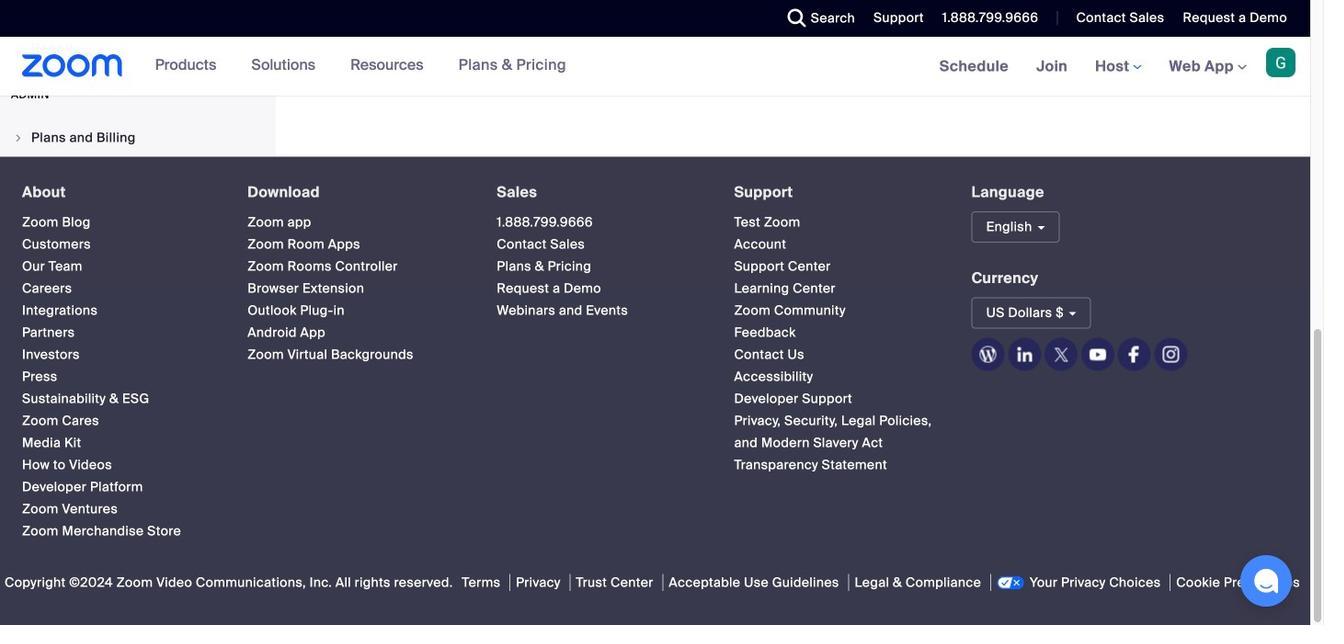 Task type: describe. For each thing, give the bounding box(es) containing it.
4 heading from the left
[[735, 184, 939, 201]]

zoom logo image
[[22, 54, 123, 77]]

main content main content
[[276, 0, 1311, 157]]

2 heading from the left
[[248, 184, 464, 201]]

1 heading from the left
[[22, 184, 215, 201]]

open chat image
[[1254, 569, 1280, 594]]

profile picture image
[[1267, 48, 1296, 77]]



Task type: vqa. For each thing, say whether or not it's contained in the screenshot.
third "Heading" from right
yes



Task type: locate. For each thing, give the bounding box(es) containing it.
3 heading from the left
[[497, 184, 701, 201]]

product information navigation
[[141, 37, 580, 96]]

banner
[[0, 37, 1311, 97]]

right image
[[13, 132, 24, 144]]

heading
[[22, 184, 215, 201], [248, 184, 464, 201], [497, 184, 701, 201], [735, 184, 939, 201]]

menu item
[[0, 121, 270, 155]]

meetings navigation
[[926, 37, 1311, 97]]



